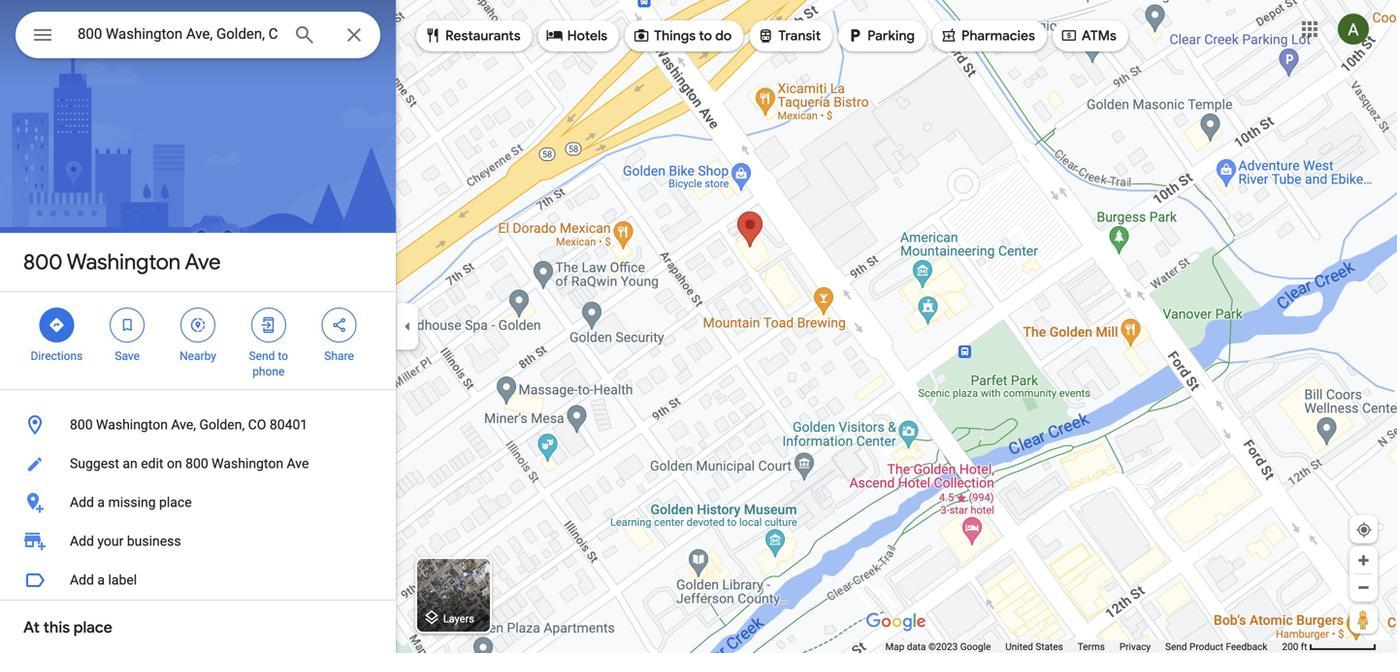 Task type: describe. For each thing, give the bounding box(es) containing it.
phone
[[253, 365, 285, 379]]

send to phone
[[249, 349, 288, 379]]

800 washington ave main content
[[0, 0, 396, 653]]

layers
[[443, 613, 475, 625]]

©2023
[[929, 641, 958, 653]]

transit
[[779, 27, 821, 45]]

do
[[716, 27, 732, 45]]

show street view coverage image
[[1350, 605, 1378, 634]]

share
[[325, 349, 354, 363]]

label
[[108, 572, 137, 588]]

add your business link
[[0, 522, 396, 561]]

on
[[167, 456, 182, 472]]


[[260, 315, 277, 336]]

golden,
[[199, 417, 245, 433]]

show your location image
[[1356, 521, 1374, 539]]

collapse side panel image
[[397, 316, 418, 337]]

business
[[127, 533, 181, 549]]

edit
[[141, 456, 164, 472]]

add a label button
[[0, 561, 396, 600]]

200 ft
[[1283, 641, 1308, 653]]

none field inside 800 washington ave, golden, co 80401 field
[[78, 22, 278, 46]]

send product feedback button
[[1166, 641, 1268, 653]]

800 inside suggest an edit on 800 washington ave 'button'
[[186, 456, 208, 472]]


[[424, 25, 442, 46]]

ft
[[1302, 641, 1308, 653]]

ave inside suggest an edit on 800 washington ave 'button'
[[287, 456, 309, 472]]

 parking
[[847, 25, 915, 46]]


[[1061, 25, 1078, 46]]

google account: angela cha  
(angela.cha@adept.ai) image
[[1339, 14, 1370, 45]]

a for missing
[[97, 495, 105, 511]]

add a missing place
[[70, 495, 192, 511]]

place inside add a missing place button
[[159, 495, 192, 511]]


[[757, 25, 775, 46]]

at
[[23, 618, 40, 638]]

zoom out image
[[1357, 580, 1372, 595]]

google maps element
[[0, 0, 1398, 653]]

missing
[[108, 495, 156, 511]]

at this place
[[23, 618, 112, 638]]

google
[[961, 641, 991, 653]]

feedback
[[1226, 641, 1268, 653]]

an
[[123, 456, 138, 472]]

ave,
[[171, 417, 196, 433]]

add a label
[[70, 572, 137, 588]]

atms
[[1082, 27, 1117, 45]]


[[633, 25, 651, 46]]

map data ©2023 google
[[886, 641, 991, 653]]

to inside send to phone
[[278, 349, 288, 363]]


[[331, 315, 348, 336]]

suggest
[[70, 456, 119, 472]]

0 horizontal spatial ave
[[185, 249, 221, 276]]

this
[[43, 618, 70, 638]]

united states button
[[1006, 641, 1064, 653]]

privacy button
[[1120, 641, 1151, 653]]

directions
[[31, 349, 83, 363]]

hotels
[[568, 27, 608, 45]]


[[31, 21, 54, 49]]

80401
[[270, 417, 308, 433]]

send for send to phone
[[249, 349, 275, 363]]

privacy
[[1120, 641, 1151, 653]]

 transit
[[757, 25, 821, 46]]

200
[[1283, 641, 1299, 653]]

zoom in image
[[1357, 553, 1372, 568]]

 things to do
[[633, 25, 732, 46]]

states
[[1036, 641, 1064, 653]]



Task type: vqa. For each thing, say whether or not it's contained in the screenshot.
$198 63 kg CO 2
no



Task type: locate. For each thing, give the bounding box(es) containing it.
send up phone
[[249, 349, 275, 363]]

0 vertical spatial to
[[699, 27, 712, 45]]

a for label
[[97, 572, 105, 588]]

parking
[[868, 27, 915, 45]]

washington inside 'button'
[[212, 456, 284, 472]]

 hotels
[[546, 25, 608, 46]]

to inside  things to do
[[699, 27, 712, 45]]

1 add from the top
[[70, 495, 94, 511]]

add inside add a missing place button
[[70, 495, 94, 511]]

None field
[[78, 22, 278, 46]]

 atms
[[1061, 25, 1117, 46]]

your
[[97, 533, 124, 549]]

2 vertical spatial 800
[[186, 456, 208, 472]]

a inside button
[[97, 495, 105, 511]]

send for send product feedback
[[1166, 641, 1188, 653]]

add for add your business
[[70, 533, 94, 549]]

a left label
[[97, 572, 105, 588]]

a left missing
[[97, 495, 105, 511]]

0 vertical spatial 800
[[23, 249, 63, 276]]

2 vertical spatial washington
[[212, 456, 284, 472]]

3 add from the top
[[70, 572, 94, 588]]

0 vertical spatial send
[[249, 349, 275, 363]]

1 vertical spatial washington
[[96, 417, 168, 433]]

footer containing map data ©2023 google
[[886, 641, 1283, 653]]

washington up an
[[96, 417, 168, 433]]

1 horizontal spatial ave
[[287, 456, 309, 472]]

things
[[654, 27, 696, 45]]

0 vertical spatial washington
[[67, 249, 181, 276]]

800 washington ave, golden, co 80401
[[70, 417, 308, 433]]

washington for ave
[[67, 249, 181, 276]]

suggest an edit on 800 washington ave
[[70, 456, 309, 472]]

washington up 
[[67, 249, 181, 276]]

0 vertical spatial place
[[159, 495, 192, 511]]

place right this
[[74, 618, 112, 638]]

add down suggest
[[70, 495, 94, 511]]

data
[[907, 641, 927, 653]]

terms button
[[1078, 641, 1106, 653]]

washington inside button
[[96, 417, 168, 433]]


[[847, 25, 864, 46]]

a inside button
[[97, 572, 105, 588]]

 restaurants
[[424, 25, 521, 46]]

 search field
[[16, 12, 381, 62]]

product
[[1190, 641, 1224, 653]]

1 horizontal spatial 800
[[70, 417, 93, 433]]

add
[[70, 495, 94, 511], [70, 533, 94, 549], [70, 572, 94, 588]]

save
[[115, 349, 140, 363]]

washington down co
[[212, 456, 284, 472]]

1 horizontal spatial send
[[1166, 641, 1188, 653]]

place
[[159, 495, 192, 511], [74, 618, 112, 638]]


[[546, 25, 564, 46]]

800 for 800 washington ave
[[23, 249, 63, 276]]

united states
[[1006, 641, 1064, 653]]

ave down 80401
[[287, 456, 309, 472]]

send left product
[[1166, 641, 1188, 653]]

1 vertical spatial 800
[[70, 417, 93, 433]]

footer inside "google maps" element
[[886, 641, 1283, 653]]

add a missing place button
[[0, 483, 396, 522]]

to up phone
[[278, 349, 288, 363]]

1 vertical spatial add
[[70, 533, 94, 549]]

washington
[[67, 249, 181, 276], [96, 417, 168, 433], [212, 456, 284, 472]]

800 up 
[[23, 249, 63, 276]]

0 horizontal spatial 800
[[23, 249, 63, 276]]

add inside add your business link
[[70, 533, 94, 549]]

add for add a missing place
[[70, 495, 94, 511]]

washington for ave,
[[96, 417, 168, 433]]

1 vertical spatial to
[[278, 349, 288, 363]]

send inside send to phone
[[249, 349, 275, 363]]

map
[[886, 641, 905, 653]]

1 vertical spatial place
[[74, 618, 112, 638]]


[[941, 25, 958, 46]]

0 horizontal spatial to
[[278, 349, 288, 363]]

send product feedback
[[1166, 641, 1268, 653]]

1 vertical spatial ave
[[287, 456, 309, 472]]

2 vertical spatial add
[[70, 572, 94, 588]]


[[189, 315, 207, 336]]

2 add from the top
[[70, 533, 94, 549]]

800
[[23, 249, 63, 276], [70, 417, 93, 433], [186, 456, 208, 472]]

to left do
[[699, 27, 712, 45]]

2 horizontal spatial 800
[[186, 456, 208, 472]]

pharmacies
[[962, 27, 1036, 45]]

800 washington ave, golden, co 80401 button
[[0, 406, 396, 445]]

1 horizontal spatial to
[[699, 27, 712, 45]]

0 vertical spatial add
[[70, 495, 94, 511]]

place down on
[[159, 495, 192, 511]]

restaurants
[[446, 27, 521, 45]]

2 a from the top
[[97, 572, 105, 588]]

0 horizontal spatial send
[[249, 349, 275, 363]]

800 right on
[[186, 456, 208, 472]]

0 vertical spatial ave
[[185, 249, 221, 276]]


[[119, 315, 136, 336]]

add left 'your'
[[70, 533, 94, 549]]

ave up 
[[185, 249, 221, 276]]

800 inside 800 washington ave, golden, co 80401 button
[[70, 417, 93, 433]]

 button
[[16, 12, 70, 62]]

0 horizontal spatial place
[[74, 618, 112, 638]]

add for add a label
[[70, 572, 94, 588]]

1 a from the top
[[97, 495, 105, 511]]

800 washington ave
[[23, 249, 221, 276]]

800 up suggest
[[70, 417, 93, 433]]

actions for 800 washington ave region
[[0, 292, 396, 389]]

1 vertical spatial a
[[97, 572, 105, 588]]


[[48, 315, 65, 336]]

to
[[699, 27, 712, 45], [278, 349, 288, 363]]

terms
[[1078, 641, 1106, 653]]

footer
[[886, 641, 1283, 653]]

suggest an edit on 800 washington ave button
[[0, 445, 396, 483]]

800 for 800 washington ave, golden, co 80401
[[70, 417, 93, 433]]

send inside send product feedback button
[[1166, 641, 1188, 653]]

add inside add a label button
[[70, 572, 94, 588]]

1 vertical spatial send
[[1166, 641, 1188, 653]]

a
[[97, 495, 105, 511], [97, 572, 105, 588]]

united
[[1006, 641, 1034, 653]]

800 Washington Ave, Golden, CO 80401 field
[[16, 12, 381, 58]]

 pharmacies
[[941, 25, 1036, 46]]

add your business
[[70, 533, 181, 549]]

nearby
[[180, 349, 216, 363]]

send
[[249, 349, 275, 363], [1166, 641, 1188, 653]]

1 horizontal spatial place
[[159, 495, 192, 511]]

ave
[[185, 249, 221, 276], [287, 456, 309, 472]]

200 ft button
[[1283, 641, 1377, 653]]

add left label
[[70, 572, 94, 588]]

0 vertical spatial a
[[97, 495, 105, 511]]

co
[[248, 417, 266, 433]]



